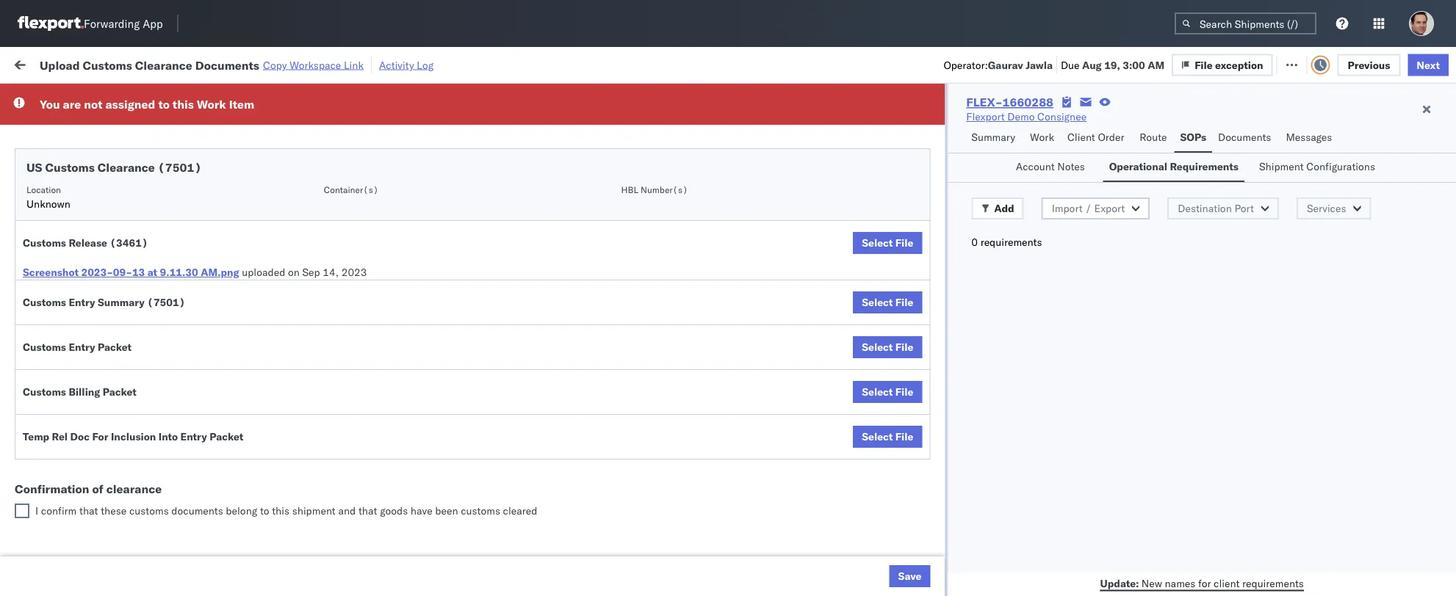 Task type: locate. For each thing, give the bounding box(es) containing it.
4 resize handle column header from the left
[[573, 114, 591, 597]]

sep
[[302, 266, 320, 279]]

2 vertical spatial appointment
[[120, 275, 181, 288]]

documents for upload customs clearance documents
[[164, 211, 217, 223]]

2 2:59 from the top
[[259, 502, 281, 515]]

pickup down confirmation of clearance
[[80, 501, 112, 514]]

delivery up customs entry summary (7501)
[[80, 275, 118, 288]]

2023-
[[81, 266, 113, 279]]

pickup up airport
[[80, 138, 112, 151]]

1 vertical spatial 17,
[[347, 147, 363, 159]]

3 ocean from the top
[[493, 373, 523, 386]]

pickup up confirm delivery
[[74, 340, 106, 353]]

0 vertical spatial at
[[298, 57, 307, 70]]

mawb1234
[[1099, 147, 1157, 159], [1099, 179, 1157, 192]]

1 1911466 from the top
[[920, 470, 965, 483]]

due aug 19, 3:00 am
[[1061, 58, 1165, 71]]

schedule inside schedule pickup from los angeles international airport
[[34, 138, 77, 151]]

2 vertical spatial schedule delivery appointment link
[[34, 274, 181, 289]]

2 schedule pickup from los angeles, ca link from the top
[[34, 436, 215, 451]]

4 schedule from the top
[[34, 243, 77, 256]]

appointment for 2:59 am est, feb 17, 2023
[[120, 114, 181, 126]]

requirements
[[1170, 160, 1239, 173]]

1 ocean lcl from the top
[[493, 114, 544, 127]]

0 horizontal spatial this
[[173, 97, 194, 112]]

None checkbox
[[15, 504, 29, 519]]

flex-2150210 up the flex-1919147
[[888, 405, 965, 418]]

ocean lcl for honeywell
[[493, 276, 544, 289]]

confirm pickup from los angeles, ca link for flex-1911408
[[34, 307, 209, 321]]

1 vertical spatial flex-2001714
[[888, 179, 965, 192]]

1 vertical spatial upload
[[34, 211, 67, 223]]

integration for 3:30 pm est, feb 17, 2023
[[703, 147, 754, 159]]

1 vertical spatial (7501)
[[147, 296, 185, 309]]

upload customs clearance documents copy workspace link
[[40, 57, 364, 72]]

client for client order
[[1068, 131, 1095, 144]]

778
[[276, 57, 295, 70]]

2023 for upload proof of delivery link
[[372, 405, 398, 418]]

1 schedule delivery appointment button from the top
[[34, 113, 181, 129]]

los down the 'inclusion'
[[138, 469, 155, 482]]

1 vertical spatial 3:00
[[259, 211, 281, 224]]

2150210 for 3:00 pm est, feb 20, 2023
[[920, 211, 965, 224]]

select file for customs billing packet
[[862, 386, 914, 399]]

los inside schedule pickup from los angeles international airport
[[138, 138, 155, 151]]

by:
[[53, 90, 67, 103]]

delivery for 2:59 am est, feb 17, 2023
[[80, 114, 118, 126]]

upload customs clearance documents link
[[34, 210, 217, 224]]

0 horizontal spatial otter
[[598, 114, 622, 127]]

file for customs entry summary (7501)
[[896, 296, 914, 309]]

lcl for otter products - test account
[[526, 114, 544, 127]]

confirm pickup from los angeles, ca button down customs entry summary (7501)
[[34, 339, 209, 355]]

integration
[[703, 147, 754, 159], [598, 211, 649, 224], [703, 211, 754, 224], [598, 405, 649, 418], [703, 405, 754, 418]]

0 vertical spatial flex-1911408
[[888, 308, 965, 321]]

test
[[678, 114, 698, 127], [757, 147, 776, 159], [651, 211, 671, 224], [757, 211, 776, 224], [658, 276, 678, 289], [763, 276, 783, 289], [644, 373, 663, 386], [749, 373, 768, 386], [651, 405, 671, 418], [757, 405, 776, 418]]

pickup up 2023-
[[80, 243, 112, 256]]

1 flex-2150210 from the top
[[888, 211, 965, 224]]

1 schedule delivery appointment from the top
[[34, 114, 181, 126]]

1 vertical spatial ocean fcl
[[493, 502, 544, 515]]

1 horizontal spatial bookings
[[703, 373, 746, 386]]

2 select from the top
[[862, 296, 893, 309]]

1 select file button from the top
[[853, 232, 922, 254]]

3 flex-1977428 from the top
[[888, 341, 965, 353]]

1 vertical spatial 1911408
[[920, 373, 965, 386]]

products,
[[730, 114, 775, 127]]

confirm for flex-1977428
[[34, 340, 71, 353]]

client
[[598, 120, 622, 131], [1068, 131, 1095, 144]]

select for customs billing packet
[[862, 386, 893, 399]]

summary inside button
[[972, 131, 1015, 144]]

0 vertical spatial air
[[493, 147, 506, 159]]

requirements down add
[[981, 236, 1042, 249]]

0 vertical spatial 17,
[[348, 114, 364, 127]]

integration test account - on ag
[[598, 211, 756, 224], [703, 211, 861, 224], [598, 405, 756, 418], [703, 405, 861, 418]]

2 schedule from the top
[[34, 138, 77, 151]]

delivery for 10:30 pm est, feb 21, 2023
[[80, 275, 118, 288]]

documents up shipment
[[1218, 131, 1271, 144]]

import left / on the top of the page
[[1052, 202, 1083, 215]]

1 vertical spatial schedule delivery appointment
[[34, 178, 181, 191]]

confirm pickup from los angeles, ca link down customs entry summary (7501)
[[34, 339, 209, 354]]

2023 right 21,
[[372, 276, 398, 289]]

flex-1977428 for schedule pickup from los angeles, ca
[[888, 244, 965, 256]]

message
[[197, 57, 238, 70]]

3 schedule delivery appointment link from the top
[[34, 274, 181, 289]]

packet down customs entry summary (7501)
[[98, 341, 132, 354]]

1 lcl from the top
[[526, 114, 544, 127]]

: for status
[[105, 91, 108, 102]]

1 vertical spatial 1977428
[[920, 276, 965, 289]]

0 vertical spatial summary
[[972, 131, 1015, 144]]

client order
[[1068, 131, 1124, 144]]

from down customs entry summary (7501)
[[108, 340, 130, 353]]

feb up 12:00 pm est, feb 25, 2023
[[328, 373, 346, 386]]

1 confirm pickup from los angeles, ca from the top
[[34, 307, 209, 320]]

previous button
[[1338, 54, 1401, 76]]

los
[[138, 138, 155, 151], [138, 243, 155, 256], [133, 307, 149, 320], [133, 340, 149, 353], [138, 437, 155, 450], [138, 469, 155, 482], [138, 501, 155, 514]]

confirm pickup from los angeles, ca for flex-1911408
[[34, 307, 209, 320]]

2 vertical spatial schedule delivery appointment
[[34, 275, 181, 288]]

rel
[[52, 431, 68, 443]]

2 : from the left
[[338, 91, 341, 102]]

1 horizontal spatial summary
[[972, 131, 1015, 144]]

7 resize handle column header from the left
[[969, 114, 987, 597]]

not
[[84, 97, 102, 112]]

1 horizontal spatial :
[[338, 91, 341, 102]]

est, left 21,
[[309, 276, 331, 289]]

2 fcl from the top
[[526, 502, 544, 515]]

3 schedule pickup from los angeles, ca button from the top
[[34, 501, 215, 517]]

2 confirm from the top
[[34, 340, 71, 353]]

feb left 21,
[[333, 276, 351, 289]]

select for customs entry summary (7501)
[[862, 296, 893, 309]]

pm right 10:30
[[290, 276, 306, 289]]

customs
[[83, 57, 132, 72], [45, 160, 95, 175], [70, 211, 111, 223], [23, 237, 66, 249], [23, 296, 66, 309], [23, 341, 66, 354], [23, 386, 66, 399]]

2 vertical spatial air
[[493, 405, 506, 418]]

schedule pickup from los angeles, ca button up these
[[34, 468, 215, 485]]

10 resize handle column header from the left
[[1381, 114, 1399, 597]]

delivery up temp rel doc for inclusion into entry packet
[[109, 404, 147, 417]]

0 horizontal spatial customs
[[129, 505, 169, 518]]

work up status : ready for work, blocked, in progress
[[160, 57, 185, 70]]

0 vertical spatial 2:59
[[259, 114, 281, 127]]

25,
[[348, 373, 364, 386], [354, 405, 370, 418]]

documents up in
[[195, 57, 259, 72]]

from
[[114, 138, 136, 151], [114, 243, 136, 256], [108, 307, 130, 320], [108, 340, 130, 353], [114, 437, 136, 450], [114, 469, 136, 482], [114, 501, 136, 514]]

1 vertical spatial mawb1234
[[1099, 179, 1157, 192]]

mawb1234 down operational
[[1099, 179, 1157, 192]]

1 horizontal spatial at
[[298, 57, 307, 70]]

delivery down 'not'
[[80, 114, 118, 126]]

am for 2:59 am est, feb 17, 2023
[[283, 114, 300, 127]]

file exception button
[[1183, 53, 1284, 75], [1183, 53, 1284, 75], [1172, 54, 1273, 76], [1172, 54, 1273, 76]]

new
[[1142, 577, 1162, 590]]

2 honeywell - test account from the left
[[703, 276, 824, 289]]

5 schedule from the top
[[34, 275, 77, 288]]

to right "assigned"
[[158, 97, 170, 112]]

1 schedule delivery appointment link from the top
[[34, 113, 181, 127]]

demu1232567
[[1069, 566, 1144, 579]]

1 vertical spatial 3:30
[[259, 179, 281, 192]]

1 ocean fcl from the top
[[493, 373, 544, 386]]

1 vertical spatial 2:59
[[259, 502, 281, 515]]

1 horizontal spatial this
[[272, 505, 290, 518]]

customs up release
[[70, 211, 111, 223]]

2 ocean from the top
[[493, 276, 523, 289]]

2 confirm pickup from los angeles, ca button from the top
[[34, 339, 209, 355]]

3 schedule from the top
[[34, 178, 77, 191]]

schedule pickup from los angeles, ca link for 3rd schedule pickup from los angeles, ca 'button' from the top
[[34, 501, 215, 515]]

3 appointment from the top
[[120, 275, 181, 288]]

est, up 12:00 pm est, feb 25, 2023
[[303, 373, 325, 386]]

9.11.30
[[160, 266, 198, 279]]

(7501) down angeles
[[158, 160, 202, 175]]

summary down flexport in the right of the page
[[972, 131, 1015, 144]]

documents button
[[1212, 124, 1280, 153]]

1 horizontal spatial to
[[260, 505, 269, 518]]

file for customs billing packet
[[896, 386, 914, 399]]

1 otter from the left
[[598, 114, 622, 127]]

3:30 pm est, feb 17, 2023 up 3:00 pm est, feb 20, 2023
[[259, 179, 391, 192]]

0 vertical spatial work
[[160, 57, 185, 70]]

0 horizontal spatial honeywell
[[598, 276, 647, 289]]

from down clearance
[[114, 501, 136, 514]]

client left order at the top of page
[[1068, 131, 1095, 144]]

schedule up 'screenshot'
[[34, 243, 77, 256]]

17, for air
[[347, 147, 363, 159]]

schedule delivery appointment link
[[34, 113, 181, 127], [34, 177, 181, 192], [34, 274, 181, 289]]

numbers inside button
[[1153, 120, 1189, 131]]

destination port button
[[1168, 198, 1279, 220]]

3:00 right the 19,
[[1123, 58, 1145, 71]]

upload inside 'link'
[[34, 211, 67, 223]]

1 horizontal spatial honeywell
[[703, 276, 752, 289]]

packet
[[98, 341, 132, 354], [103, 386, 137, 399], [210, 431, 243, 443]]

1 horizontal spatial customs
[[461, 505, 500, 518]]

1 vertical spatial schedule pickup from los angeles, ca button
[[34, 468, 215, 485]]

1 vertical spatial flex-2150210
[[888, 405, 965, 418]]

2 vertical spatial upload
[[34, 404, 67, 417]]

20,
[[347, 211, 363, 224]]

appointment down (3461)
[[120, 275, 181, 288]]

clearance
[[135, 57, 192, 72], [98, 160, 155, 175], [114, 211, 161, 223]]

1 vertical spatial fcl
[[526, 502, 544, 515]]

0 horizontal spatial for
[[140, 91, 152, 102]]

4 select file from the top
[[862, 386, 914, 399]]

import for import / export
[[1052, 202, 1083, 215]]

0 horizontal spatial on
[[288, 266, 300, 279]]

2023 for schedule pickup from los angeles international airport link
[[366, 147, 391, 159]]

flexport. image
[[18, 16, 84, 31]]

flex-2150210 left add button
[[888, 211, 965, 224]]

confirm pickup from los angeles, ca link down 09-
[[34, 307, 209, 321]]

3 select from the top
[[862, 341, 893, 354]]

schedule for schedule pickup from los angeles international airport button in the top of the page
[[34, 138, 77, 151]]

3 schedule delivery appointment from the top
[[34, 275, 181, 288]]

schedule delivery appointment for 2:59 am est, feb 17, 2023
[[34, 114, 181, 126]]

account inside "button"
[[1016, 160, 1055, 173]]

import up ready
[[124, 57, 157, 70]]

flex-
[[966, 95, 1003, 109], [888, 114, 920, 127], [888, 147, 920, 159], [888, 179, 920, 192], [888, 211, 920, 224], [888, 244, 920, 256], [888, 276, 920, 289], [888, 308, 920, 321], [888, 341, 920, 353], [888, 373, 920, 386], [888, 405, 920, 418], [888, 438, 920, 450], [888, 470, 920, 483], [888, 502, 920, 515], [888, 535, 920, 547], [888, 567, 920, 580]]

schedule for third schedule pickup from los angeles, ca 'button' from the bottom of the page
[[34, 243, 77, 256]]

0 horizontal spatial numbers
[[994, 126, 1030, 137]]

5 select file button from the top
[[853, 426, 922, 448]]

1 fcl from the top
[[526, 373, 544, 386]]

schedule pickup from los angeles, ca button up 09-
[[34, 242, 215, 258]]

1 vertical spatial air
[[493, 211, 506, 224]]

4 ocean from the top
[[493, 502, 523, 515]]

work inside import work button
[[160, 57, 185, 70]]

1 vertical spatial import
[[1052, 202, 1083, 215]]

1 vertical spatial for
[[1198, 577, 1211, 590]]

3 select file from the top
[[862, 341, 914, 354]]

shipment
[[1259, 160, 1304, 173]]

shipment
[[292, 505, 336, 518]]

upload down the location
[[34, 211, 67, 223]]

update: new names for client requirements
[[1100, 577, 1304, 590]]

1 select from the top
[[862, 237, 893, 249]]

documents inside 'link'
[[164, 211, 217, 223]]

0 vertical spatial ocean lcl
[[493, 114, 544, 127]]

3:00 up the 12:00 in the left of the page
[[259, 373, 281, 386]]

2 appointment from the top
[[120, 178, 181, 191]]

entry for packet
[[69, 341, 95, 354]]

operator:
[[944, 58, 988, 71]]

12:00
[[259, 405, 287, 418]]

17, for ocean lcl
[[348, 114, 364, 127]]

packet for customs entry packet
[[98, 341, 132, 354]]

schedule down confirmation
[[34, 501, 77, 514]]

1 horizontal spatial otter
[[703, 114, 727, 127]]

1 vertical spatial appointment
[[120, 178, 181, 191]]

1 flex-2001714 from the top
[[888, 147, 965, 159]]

8 schedule from the top
[[34, 501, 77, 514]]

confirm pickup from los angeles, ca down customs entry summary (7501)
[[34, 340, 209, 353]]

angeles, for 2nd schedule pickup from los angeles, ca 'button' from the bottom of the page
[[158, 469, 198, 482]]

1977428 for schedule pickup from los angeles, ca
[[920, 244, 965, 256]]

3 1911466 from the top
[[920, 535, 965, 547]]

0 vertical spatial 1977428
[[920, 244, 965, 256]]

1 horizontal spatial import
[[1052, 202, 1083, 215]]

0 horizontal spatial :
[[105, 91, 108, 102]]

packet right the into
[[210, 431, 243, 443]]

client left name
[[598, 120, 622, 131]]

to
[[158, 97, 170, 112], [260, 505, 269, 518]]

resize handle column header for mode
[[573, 114, 591, 597]]

0 vertical spatial requirements
[[981, 236, 1042, 249]]

customs entry packet
[[23, 341, 132, 354]]

2 vertical spatial documents
[[164, 211, 217, 223]]

1 vertical spatial confirm pickup from los angeles, ca link
[[34, 339, 209, 354]]

schedule for 10:30 pm est, feb 21, 2023 schedule delivery appointment button
[[34, 275, 77, 288]]

: right 'not'
[[105, 91, 108, 102]]

client inside 'button'
[[598, 120, 622, 131]]

1 confirm from the top
[[34, 307, 71, 320]]

confirm up "customs entry packet" on the bottom left of page
[[34, 307, 71, 320]]

customs up the location
[[45, 160, 95, 175]]

2023 for confirm delivery link
[[367, 373, 392, 386]]

operational requirements
[[1109, 160, 1239, 173]]

0 vertical spatial confirm pickup from los angeles, ca link
[[34, 307, 209, 321]]

8 resize handle column header from the left
[[1074, 114, 1092, 597]]

schedule for 2:59 am est, feb 17, 2023's schedule delivery appointment button
[[34, 114, 77, 126]]

0 vertical spatial of
[[97, 404, 107, 417]]

0 horizontal spatial at
[[147, 266, 157, 279]]

2 resize handle column header from the left
[[411, 114, 429, 597]]

1 resize handle column header from the left
[[232, 114, 250, 597]]

from inside schedule pickup from los angeles international airport
[[114, 138, 136, 151]]

est, up 3:00 pm est, feb 20, 2023
[[302, 179, 324, 192]]

schedule delivery appointment button down 'not'
[[34, 113, 181, 129]]

2 3:30 from the top
[[259, 179, 281, 192]]

0 vertical spatial flex-2001714
[[888, 147, 965, 159]]

from down 09-
[[108, 307, 130, 320]]

0 vertical spatial schedule delivery appointment link
[[34, 113, 181, 127]]

los down 13
[[133, 307, 149, 320]]

1 bookings from the left
[[598, 373, 641, 386]]

3 confirm from the top
[[34, 372, 71, 385]]

1 schedule from the top
[[34, 114, 77, 126]]

los up 13
[[138, 243, 155, 256]]

2 flex-2001714 from the top
[[888, 179, 965, 192]]

0 vertical spatial to
[[158, 97, 170, 112]]

configurations
[[1307, 160, 1375, 173]]

entry
[[69, 296, 95, 309], [69, 341, 95, 354], [180, 431, 207, 443]]

select file button for temp rel doc for inclusion into entry packet
[[853, 426, 922, 448]]

flex-1988285
[[888, 114, 965, 127]]

customs
[[129, 505, 169, 518], [461, 505, 500, 518]]

documents up screenshot 2023-09-13 at 9.11.30 am.png uploaded on sep 14, 2023
[[164, 211, 217, 223]]

am for 2:59 am est, mar 3, 2023
[[283, 502, 300, 515]]

1 vertical spatial confirm pickup from los angeles, ca button
[[34, 339, 209, 355]]

: left no
[[338, 91, 341, 102]]

integration for 3:00 pm est, feb 20, 2023
[[703, 211, 754, 224]]

2 2150210 from the top
[[920, 405, 965, 418]]

entry up confirm delivery
[[69, 341, 95, 354]]

resize handle column header for mbl/mawb numbers
[[1276, 114, 1294, 597]]

0 horizontal spatial that
[[79, 505, 98, 518]]

numbers inside container numbers
[[994, 126, 1030, 137]]

summary
[[972, 131, 1015, 144], [98, 296, 145, 309]]

am for 3:00 am est, feb 25, 2023
[[283, 373, 300, 386]]

confirm up customs billing packet
[[34, 372, 71, 385]]

next button
[[1408, 54, 1449, 76]]

2 confirm pickup from los angeles, ca from the top
[[34, 340, 209, 353]]

numbers for container numbers
[[994, 126, 1030, 137]]

1 schedule pickup from los angeles, ca link from the top
[[34, 242, 215, 257]]

3:00 up uploaded
[[259, 211, 281, 224]]

0 vertical spatial documents
[[195, 57, 259, 72]]

app
[[143, 17, 163, 30]]

upload for customs
[[34, 211, 67, 223]]

file for customs release (3461)
[[896, 237, 914, 249]]

snoozed : no
[[304, 91, 356, 102]]

at left risk
[[298, 57, 307, 70]]

schedule for 3rd schedule pickup from los angeles, ca 'button' from the top
[[34, 501, 77, 514]]

1 vertical spatial schedule delivery appointment button
[[34, 177, 181, 194]]

0 horizontal spatial import
[[124, 57, 157, 70]]

for left work,
[[140, 91, 152, 102]]

2 air from the top
[[493, 211, 506, 224]]

2150210 left add button
[[920, 211, 965, 224]]

confirm pickup from los angeles, ca for flex-1977428
[[34, 340, 209, 353]]

client inside button
[[1068, 131, 1095, 144]]

container
[[994, 114, 1033, 125]]

1 vertical spatial flex-1977428
[[888, 276, 965, 289]]

flex-1660288 link
[[966, 95, 1054, 109]]

of up these
[[92, 482, 103, 497]]

confirm pickup from los angeles, ca button down 09-
[[34, 307, 209, 323]]

schedule delivery appointment link for 2:59 am est, feb 17, 2023
[[34, 113, 181, 127]]

5 select from the top
[[862, 431, 893, 443]]

flex-1977428 button
[[865, 240, 968, 260], [865, 240, 968, 260], [865, 272, 968, 293], [865, 272, 968, 293], [865, 337, 968, 357], [865, 337, 968, 357]]

client order button
[[1062, 124, 1134, 153]]

flex-2001714
[[888, 147, 965, 159], [888, 179, 965, 192]]

schedule delivery appointment down us customs clearance (7501)
[[34, 178, 181, 191]]

batch action button
[[1352, 53, 1448, 75]]

schedule up confirm
[[34, 469, 77, 482]]

entry down 2023-
[[69, 296, 95, 309]]

4 schedule pickup from los angeles, ca from the top
[[34, 501, 215, 514]]

pm for upload proof of delivery
[[290, 405, 306, 418]]

1 vertical spatial confirm pickup from los angeles, ca
[[34, 340, 209, 353]]

pickup
[[80, 138, 112, 151], [80, 243, 112, 256], [74, 307, 106, 320], [74, 340, 106, 353], [80, 437, 112, 450], [80, 469, 112, 482], [80, 501, 112, 514]]

ready
[[112, 91, 138, 102]]

flex-2150210 for 12:00 pm est, feb 25, 2023
[[888, 405, 965, 418]]

1911466
[[920, 470, 965, 483], [920, 502, 965, 515], [920, 535, 965, 547], [920, 567, 965, 580]]

for
[[140, 91, 152, 102], [1198, 577, 1211, 590]]

3 schedule delivery appointment button from the top
[[34, 274, 181, 291]]

mar
[[328, 502, 347, 515]]

ocean lcl for otter
[[493, 114, 544, 127]]

5 resize handle column header from the left
[[678, 114, 696, 597]]

0 vertical spatial 25,
[[348, 373, 364, 386]]

6 resize handle column header from the left
[[840, 114, 857, 597]]

schedule down you
[[34, 114, 77, 126]]

3:30 pm est, feb 17, 2023 down deadline button
[[259, 147, 391, 159]]

3 schedule pickup from los angeles, ca link from the top
[[34, 468, 215, 483]]

ocean for honeywell - test account
[[493, 276, 523, 289]]

import
[[124, 57, 157, 70], [1052, 202, 1083, 215]]

1 confirm pickup from los angeles, ca link from the top
[[34, 307, 209, 321]]

feb down "3:00 am est, feb 25, 2023"
[[333, 405, 351, 418]]

1 vertical spatial of
[[92, 482, 103, 497]]

schedule delivery appointment button
[[34, 113, 181, 129], [34, 177, 181, 194], [34, 274, 181, 291]]

0 horizontal spatial summary
[[98, 296, 145, 309]]

est, down snoozed
[[303, 114, 325, 127]]

ocean fcl for 2:59 am est, mar 3, 2023
[[493, 502, 544, 515]]

3 air from the top
[[493, 405, 506, 418]]

fcl for 2:59 am est, mar 3, 2023
[[526, 502, 544, 515]]

2 vertical spatial work
[[1030, 131, 1054, 144]]

confirmation
[[15, 482, 89, 497]]

1 air from the top
[[493, 147, 506, 159]]

2023 down 187 on track
[[367, 114, 392, 127]]

2 vertical spatial confirm
[[34, 372, 71, 385]]

upload proof of delivery button
[[34, 404, 147, 420]]

lcl for honeywell - test account
[[526, 276, 544, 289]]

schedule pickup from los angeles, ca button down clearance
[[34, 501, 215, 517]]

resize handle column header
[[232, 114, 250, 597], [411, 114, 429, 597], [468, 114, 486, 597], [573, 114, 591, 597], [678, 114, 696, 597], [840, 114, 857, 597], [969, 114, 987, 597], [1074, 114, 1092, 597], [1276, 114, 1294, 597], [1381, 114, 1399, 597], [1430, 114, 1447, 597]]

otter left name
[[598, 114, 622, 127]]

1 vertical spatial this
[[272, 505, 290, 518]]

packet for customs billing packet
[[103, 386, 137, 399]]

schedule pickup from los angeles, ca link for 2nd schedule pickup from los angeles, ca 'button' from the bottom of the page
[[34, 468, 215, 483]]

1 horizontal spatial numbers
[[1153, 120, 1189, 131]]

0 vertical spatial schedule delivery appointment
[[34, 114, 181, 126]]

187
[[344, 57, 363, 70]]

0 vertical spatial on
[[366, 57, 377, 70]]

customs inside 'link'
[[70, 211, 111, 223]]

customs right been
[[461, 505, 500, 518]]

2 flex-2150210 from the top
[[888, 405, 965, 418]]

17, up 20,
[[347, 179, 363, 192]]

0 vertical spatial clearance
[[135, 57, 192, 72]]

1 : from the left
[[105, 91, 108, 102]]

2 vertical spatial flex-1977428
[[888, 341, 965, 353]]

1 vertical spatial 3:30 pm est, feb 17, 2023
[[259, 179, 391, 192]]

2023 right 20,
[[366, 211, 391, 224]]

flexport demo consignee
[[966, 110, 1087, 123]]

25, down "3:00 am est, feb 25, 2023"
[[354, 405, 370, 418]]

import work button
[[118, 47, 191, 80]]

2 otter from the left
[[703, 114, 727, 127]]

2 select file button from the top
[[853, 292, 922, 314]]

0 horizontal spatial client
[[598, 120, 622, 131]]

25, for 3:00 am est, feb 25, 2023
[[348, 373, 364, 386]]

2:59 am est, mar 3, 2023
[[259, 502, 387, 515]]

los left angeles
[[138, 138, 155, 151]]

0 vertical spatial flex-1977428
[[888, 244, 965, 256]]

release
[[69, 237, 107, 249]]

0 vertical spatial fcl
[[526, 373, 544, 386]]

resize handle column header for flex id
[[969, 114, 987, 597]]

est, for schedule pickup from los angeles international airport button in the top of the page
[[302, 147, 324, 159]]

angeles, for third schedule pickup from los angeles, ca 'button' from the bottom of the page
[[158, 243, 198, 256]]

feb left 20,
[[327, 211, 345, 224]]

3 resize handle column header from the left
[[468, 114, 486, 597]]

flex-2150210 for 3:00 pm est, feb 20, 2023
[[888, 211, 965, 224]]

track
[[380, 57, 404, 70]]

1 ocean from the top
[[493, 114, 523, 127]]

on right link
[[366, 57, 377, 70]]

from up airport
[[114, 138, 136, 151]]

my work
[[15, 53, 80, 73]]

pickup inside schedule pickup from los angeles international airport
[[80, 138, 112, 151]]

4 1911466 from the top
[[920, 567, 965, 580]]

0 horizontal spatial work
[[160, 57, 185, 70]]

2150210 up 1919147
[[920, 405, 965, 418]]

confirm pickup from los angeles, ca link for flex-1977428
[[34, 339, 209, 354]]

this left in
[[173, 97, 194, 112]]

select file for temp rel doc for inclusion into entry packet
[[862, 431, 914, 443]]

pm right the 12:00 in the left of the page
[[290, 405, 306, 418]]

client for client name
[[598, 120, 622, 131]]

summary down 09-
[[98, 296, 145, 309]]

fcl
[[526, 373, 544, 386], [526, 502, 544, 515]]

workitem button
[[9, 117, 235, 132]]

(7501) for customs entry summary (7501)
[[147, 296, 185, 309]]

requirements right client
[[1242, 577, 1304, 590]]

2 lcl from the top
[[526, 276, 544, 289]]

0 requirements
[[972, 236, 1042, 249]]

upload up rel
[[34, 404, 67, 417]]

us customs clearance (7501)
[[26, 160, 202, 175]]

5 select file from the top
[[862, 431, 914, 443]]

2 vertical spatial 3:00
[[259, 373, 281, 386]]

0 vertical spatial ocean fcl
[[493, 373, 544, 386]]

: for snoozed
[[338, 91, 341, 102]]

update:
[[1100, 577, 1139, 590]]

clearance inside 'link'
[[114, 211, 161, 223]]

1 appointment from the top
[[120, 114, 181, 126]]

add button
[[972, 198, 1024, 220]]

entry for summary
[[69, 296, 95, 309]]

1 flex-1911466 from the top
[[888, 470, 965, 483]]

17, down deadline button
[[347, 147, 363, 159]]

2 vertical spatial schedule pickup from los angeles, ca button
[[34, 501, 215, 517]]

0 vertical spatial for
[[140, 91, 152, 102]]

0 vertical spatial import
[[124, 57, 157, 70]]

on
[[366, 57, 377, 70], [288, 266, 300, 279]]

schedule delivery appointment button up customs entry summary (7501)
[[34, 274, 181, 291]]

0 vertical spatial entry
[[69, 296, 95, 309]]

1 vertical spatial summary
[[98, 296, 145, 309]]

shipment configurations button
[[1253, 154, 1388, 182]]

destination
[[1178, 202, 1232, 215]]

confirm delivery
[[34, 372, 112, 385]]

2023 up container(s)
[[366, 147, 391, 159]]

0 vertical spatial lcl
[[526, 114, 544, 127]]

confirm inside confirm delivery link
[[34, 372, 71, 385]]

pm up 3:00 pm est, feb 20, 2023
[[283, 179, 300, 192]]

0 vertical spatial 2001714
[[920, 147, 965, 159]]

flex-2001714 down flex id button on the right top of page
[[888, 147, 965, 159]]

1 1977428 from the top
[[920, 244, 965, 256]]



Task type: describe. For each thing, give the bounding box(es) containing it.
activity
[[379, 58, 414, 71]]

2 2001714 from the top
[[920, 179, 965, 192]]

from up 09-
[[114, 243, 136, 256]]

digital
[[870, 147, 901, 159]]

and
[[338, 505, 356, 518]]

1 vertical spatial to
[[260, 505, 269, 518]]

pickup down for
[[80, 469, 112, 482]]

assigned
[[105, 97, 155, 112]]

fcl for 3:00 am est, feb 25, 2023
[[526, 373, 544, 386]]

mbl/mawb numbers
[[1099, 120, 1189, 131]]

otter products, llc
[[703, 114, 796, 127]]

ocean fcl for 3:00 am est, feb 25, 2023
[[493, 373, 544, 386]]

1 mawb1234 from the top
[[1099, 147, 1157, 159]]

work inside work button
[[1030, 131, 1054, 144]]

resize handle column header for deadline
[[411, 114, 429, 597]]

4 flex-1911466 from the top
[[888, 567, 965, 580]]

los down clearance
[[138, 501, 155, 514]]

1 flex-1911408 from the top
[[888, 308, 965, 321]]

1 vertical spatial on
[[288, 266, 300, 279]]

1 vertical spatial documents
[[1218, 131, 1271, 144]]

09-
[[113, 266, 132, 279]]

my
[[15, 53, 38, 73]]

proof
[[70, 404, 95, 417]]

flex
[[865, 120, 881, 131]]

2 schedule delivery appointment link from the top
[[34, 177, 181, 192]]

3 flex-1911466 from the top
[[888, 535, 965, 547]]

(7501) for us customs clearance (7501)
[[158, 160, 202, 175]]

2 bookings from the left
[[703, 373, 746, 386]]

1 horizontal spatial requirements
[[1242, 577, 1304, 590]]

deadline button
[[251, 117, 414, 132]]

778 at risk
[[276, 57, 327, 70]]

route button
[[1134, 124, 1175, 153]]

2 customs from the left
[[461, 505, 500, 518]]

2 mawb1234 from the top
[[1099, 179, 1157, 192]]

12:00 pm est, feb 25, 2023
[[259, 405, 398, 418]]

you
[[40, 97, 60, 112]]

2 honeywell from the left
[[703, 276, 752, 289]]

risk
[[310, 57, 327, 70]]

2023 for schedule delivery appointment link related to 10:30 pm est, feb 21, 2023
[[372, 276, 398, 289]]

schedule delivery appointment button for 10:30 pm est, feb 21, 2023
[[34, 274, 181, 291]]

airport
[[96, 153, 129, 166]]

resize handle column header for workitem
[[232, 114, 250, 597]]

schedule for 2nd schedule delivery appointment button
[[34, 178, 77, 191]]

import for import work
[[124, 57, 157, 70]]

pickup up "customs entry packet" on the bottom left of page
[[74, 307, 106, 320]]

1 horizontal spatial on
[[366, 57, 377, 70]]

0 horizontal spatial to
[[158, 97, 170, 112]]

2023 right 14, on the left
[[341, 266, 367, 279]]

2 bookings test consignee from the left
[[703, 373, 820, 386]]

are
[[63, 97, 81, 112]]

from right for
[[114, 437, 136, 450]]

2 flex-1911466 from the top
[[888, 502, 965, 515]]

forwarding app
[[84, 17, 163, 30]]

jawla
[[1026, 58, 1053, 71]]

resize handle column header for consignee
[[840, 114, 857, 597]]

file for customs entry packet
[[896, 341, 914, 354]]

2 vertical spatial packet
[[210, 431, 243, 443]]

2 schedule delivery appointment from the top
[[34, 178, 181, 191]]

upload for proof
[[34, 404, 67, 417]]

1988285
[[920, 114, 965, 127]]

blocked,
[[180, 91, 217, 102]]

6 schedule from the top
[[34, 437, 77, 450]]

schedule delivery appointment link for 10:30 pm est, feb 21, 2023
[[34, 274, 181, 289]]

for for names
[[1198, 577, 1211, 590]]

2 schedule pickup from los angeles, ca button from the top
[[34, 468, 215, 485]]

customs down confirm delivery
[[23, 386, 66, 399]]

2023 right 3,
[[362, 502, 387, 515]]

pickup down upload proof of delivery button
[[80, 437, 112, 450]]

schedule pickup from los angeles international airport button
[[34, 138, 231, 169]]

action
[[1406, 57, 1438, 70]]

pm for schedule pickup from los angeles international airport
[[283, 147, 300, 159]]

us
[[26, 160, 42, 175]]

los down customs entry summary (7501)
[[133, 340, 149, 353]]

select file button for customs billing packet
[[853, 381, 922, 403]]

schedule pickup from los angeles, ca link for third schedule pickup from los angeles, ca 'button' from the bottom of the page
[[34, 242, 215, 257]]

delivery inside button
[[109, 404, 147, 417]]

customs up 'screenshot'
[[23, 237, 66, 249]]

uploaded
[[242, 266, 285, 279]]

Search Shipments (/) text field
[[1175, 12, 1317, 35]]

air for 3:00 pm est, feb 20, 2023
[[493, 211, 506, 224]]

2 3:30 pm est, feb 17, 2023 from the top
[[259, 179, 391, 192]]

activity log
[[379, 58, 434, 71]]

confirmation of clearance
[[15, 482, 162, 497]]

documents
[[171, 505, 223, 518]]

snooze
[[436, 120, 465, 131]]

have
[[411, 505, 432, 518]]

10:30 pm est, feb 21, 2023
[[259, 276, 398, 289]]

1 horizontal spatial work
[[197, 97, 226, 112]]

confirm for flex-1911408
[[34, 307, 71, 320]]

item
[[229, 97, 254, 112]]

inclusion
[[111, 431, 156, 443]]

messages button
[[1280, 124, 1340, 153]]

otter for otter products, llc
[[703, 114, 727, 127]]

resize handle column header for container numbers
[[1074, 114, 1092, 597]]

/
[[1085, 202, 1092, 215]]

integration test account - western digital
[[703, 147, 901, 159]]

est, for upload proof of delivery button
[[309, 405, 331, 418]]

work,
[[154, 91, 178, 102]]

forwarding
[[84, 17, 140, 30]]

select file for customs entry summary (7501)
[[862, 296, 914, 309]]

clearance for us customs clearance (7501)
[[98, 160, 155, 175]]

est, for the upload customs clearance documents button
[[302, 211, 324, 224]]

feb down deadline button
[[327, 147, 345, 159]]

client name button
[[591, 117, 681, 132]]

pm for schedule delivery appointment
[[290, 276, 306, 289]]

angeles, for confirm pickup from los angeles, ca button related to flex-1977428
[[152, 340, 192, 353]]

mbl/mawb numbers button
[[1092, 117, 1279, 132]]

names
[[1165, 577, 1196, 590]]

0
[[972, 236, 978, 249]]

2:59 am est, feb 17, 2023
[[259, 114, 392, 127]]

los left the into
[[138, 437, 155, 450]]

2 1977428 from the top
[[920, 276, 965, 289]]

2023 up 3:00 pm est, feb 20, 2023
[[366, 179, 391, 192]]

route
[[1140, 131, 1167, 144]]

numbers for mbl/mawb numbers
[[1153, 120, 1189, 131]]

been
[[435, 505, 458, 518]]

1 customs from the left
[[129, 505, 169, 518]]

container numbers
[[994, 114, 1033, 137]]

angeles, for flex-1911408 confirm pickup from los angeles, ca button
[[152, 307, 192, 320]]

these
[[101, 505, 127, 518]]

services button
[[1297, 198, 1371, 220]]

container numbers button
[[987, 111, 1077, 137]]

filtered
[[15, 90, 50, 103]]

1 1911408 from the top
[[920, 308, 965, 321]]

of inside button
[[97, 404, 107, 417]]

confirm pickup from los angeles, ca button for flex-1977428
[[34, 339, 209, 355]]

from up these
[[114, 469, 136, 482]]

2023 for upload customs clearance documents 'link'
[[366, 211, 391, 224]]

0 vertical spatial this
[[173, 97, 194, 112]]

consignee inside button
[[703, 120, 745, 131]]

mbl/mawb
[[1099, 120, 1150, 131]]

2 flex-1977428 from the top
[[888, 276, 965, 289]]

air for 3:30 pm est, feb 17, 2023
[[493, 147, 506, 159]]

0 vertical spatial 3:00
[[1123, 58, 1145, 71]]

client
[[1214, 577, 1240, 590]]

2 1911408 from the top
[[920, 373, 965, 386]]

delivery down us customs clearance (7501)
[[80, 178, 118, 191]]

feb down the snoozed : no
[[328, 114, 346, 127]]

est, for 10:30 pm est, feb 21, 2023 schedule delivery appointment button
[[309, 276, 331, 289]]

1 honeywell from the left
[[598, 276, 647, 289]]

2 flex-1911408 from the top
[[888, 373, 965, 386]]

2023 for schedule delivery appointment link corresponding to 2:59 am est, feb 17, 2023
[[367, 114, 392, 127]]

1 schedule pickup from los angeles, ca button from the top
[[34, 242, 215, 258]]

import / export button
[[1042, 198, 1150, 220]]

017482927423
[[1099, 211, 1176, 224]]

upload customs clearance documents
[[34, 211, 217, 223]]

2 that from the left
[[358, 505, 377, 518]]

1 bookings test consignee from the left
[[598, 373, 715, 386]]

select file button for customs release (3461)
[[853, 232, 922, 254]]

customs up status
[[83, 57, 132, 72]]

pm for upload customs clearance documents
[[283, 211, 300, 224]]

international
[[34, 153, 93, 166]]

0 vertical spatial upload
[[40, 57, 80, 72]]

products
[[625, 114, 667, 127]]

2 schedule delivery appointment button from the top
[[34, 177, 181, 194]]

flex-1977428 for confirm pickup from los angeles, ca
[[888, 341, 965, 353]]

select file for customs entry packet
[[862, 341, 914, 354]]

21,
[[354, 276, 370, 289]]

documents for upload customs clearance documents copy workspace link
[[195, 57, 259, 72]]

Search Work text field
[[963, 53, 1123, 75]]

1 2001714 from the top
[[920, 147, 965, 159]]

1 3:30 pm est, feb 17, 2023 from the top
[[259, 147, 391, 159]]

2 schedule pickup from los angeles, ca from the top
[[34, 437, 215, 450]]

for for ready
[[140, 91, 152, 102]]

select file button for customs entry summary (7501)
[[853, 292, 922, 314]]

cleared
[[503, 505, 537, 518]]

2 1911466 from the top
[[920, 502, 965, 515]]

1 schedule pickup from los angeles, ca from the top
[[34, 243, 215, 256]]

batch action
[[1374, 57, 1438, 70]]

schedule for 2nd schedule pickup from los angeles, ca 'button' from the bottom of the page
[[34, 469, 77, 482]]

(3461)
[[110, 237, 148, 249]]

forwarding app link
[[18, 16, 163, 31]]

upload customs clearance documents button
[[34, 210, 217, 226]]

clearance for upload customs clearance documents copy workspace link
[[135, 57, 192, 72]]

3:00 for bookings test consignee
[[259, 373, 281, 386]]

2 vertical spatial 17,
[[347, 179, 363, 192]]

2:59 for 2:59 am est, mar 3, 2023
[[259, 502, 281, 515]]

in
[[219, 91, 227, 102]]

0 horizontal spatial requirements
[[981, 236, 1042, 249]]

copy workspace link button
[[263, 58, 364, 71]]

select file for customs release (3461)
[[862, 237, 914, 249]]

aug
[[1082, 58, 1102, 71]]

select for temp rel doc for inclusion into entry packet
[[862, 431, 893, 443]]

operator: gaurav jawla
[[944, 58, 1053, 71]]

notes
[[1057, 160, 1085, 173]]

est, left mar
[[303, 502, 325, 515]]

customs down 'screenshot'
[[23, 296, 66, 309]]

nyku9743990
[[994, 114, 1066, 127]]

3 schedule pickup from los angeles, ca from the top
[[34, 469, 215, 482]]

messages
[[1286, 131, 1332, 144]]

confirm
[[41, 505, 77, 518]]

3:00 pm est, feb 20, 2023
[[259, 211, 391, 224]]

operator
[[1301, 120, 1337, 131]]

3:00 for integration test account - on ag
[[259, 211, 281, 224]]

filtered by:
[[15, 90, 67, 103]]

customs up confirm delivery
[[23, 341, 66, 354]]

otter products - test account
[[598, 114, 739, 127]]

otter for otter products - test account
[[598, 114, 622, 127]]

1 that from the left
[[79, 505, 98, 518]]

name
[[624, 120, 648, 131]]

feb up 3:00 pm est, feb 20, 2023
[[327, 179, 345, 192]]

save
[[898, 570, 922, 583]]

schedule delivery appointment for 10:30 pm est, feb 21, 2023
[[34, 275, 181, 288]]

est, for "confirm delivery" button
[[303, 373, 325, 386]]

1 3:30 from the top
[[259, 147, 281, 159]]

resize handle column header for client name
[[678, 114, 696, 597]]

bicu1234565,
[[994, 566, 1066, 579]]

batch
[[1374, 57, 1403, 70]]

2150210 for 12:00 pm est, feb 25, 2023
[[920, 405, 965, 418]]

1977428 for confirm pickup from los angeles, ca
[[920, 341, 965, 353]]

upload proof of delivery link
[[34, 404, 147, 418]]

file for temp rel doc for inclusion into entry packet
[[896, 431, 914, 443]]

2 vertical spatial entry
[[180, 431, 207, 443]]

25, for 12:00 pm est, feb 25, 2023
[[354, 405, 370, 418]]

air for 12:00 pm est, feb 25, 2023
[[493, 405, 506, 418]]

flexport demo consignee link
[[966, 109, 1087, 124]]

1 honeywell - test account from the left
[[598, 276, 719, 289]]

select for customs entry packet
[[862, 341, 893, 354]]

angeles, for 3rd schedule pickup from los angeles, ca 'button' from the top
[[158, 501, 198, 514]]

est, for 2:59 am est, feb 17, 2023's schedule delivery appointment button
[[303, 114, 325, 127]]

gaurav
[[988, 58, 1023, 71]]

select file button for customs entry packet
[[853, 337, 922, 359]]

11 resize handle column header from the left
[[1430, 114, 1447, 597]]

customs billing packet
[[23, 386, 137, 399]]

ocean for bookings test consignee
[[493, 373, 523, 386]]

flex id button
[[857, 117, 972, 132]]

2:59 for 2:59 am est, feb 17, 2023
[[259, 114, 281, 127]]

1 vertical spatial at
[[147, 266, 157, 279]]



Task type: vqa. For each thing, say whether or not it's contained in the screenshot.
customs
yes



